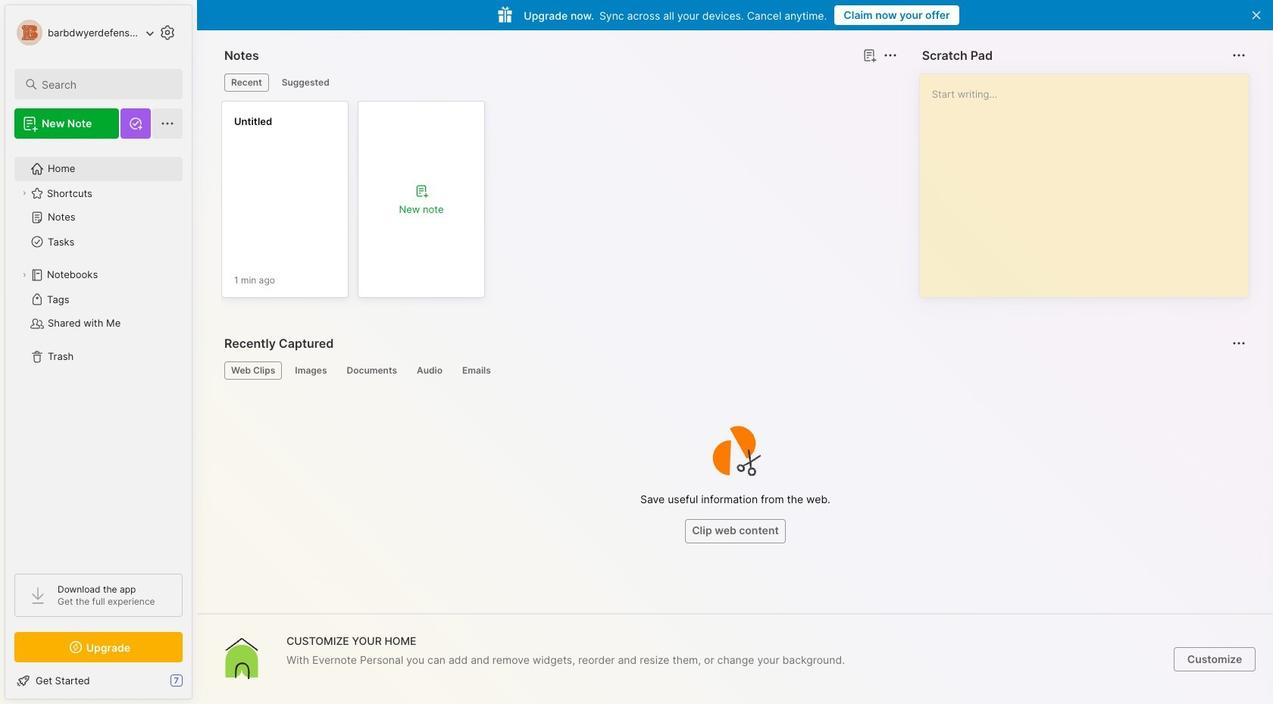 Task type: vqa. For each thing, say whether or not it's contained in the screenshot.
first More actions field from right
no



Task type: locate. For each thing, give the bounding box(es) containing it.
None search field
[[42, 75, 169, 93]]

settings image
[[158, 24, 177, 42]]

tab
[[224, 74, 269, 92], [275, 74, 336, 92], [224, 362, 282, 380], [288, 362, 334, 380], [340, 362, 404, 380], [410, 362, 450, 380], [456, 362, 498, 380]]

More actions field
[[880, 45, 901, 66], [1229, 45, 1250, 66], [1229, 333, 1250, 354]]

none search field inside main element
[[42, 75, 169, 93]]

Help and Learning task checklist field
[[5, 669, 192, 693]]

tab list
[[224, 74, 895, 92], [224, 362, 1244, 380]]

tree
[[5, 148, 192, 560]]

row group
[[221, 101, 494, 307]]

1 vertical spatial tab list
[[224, 362, 1244, 380]]

more actions image
[[882, 46, 900, 64], [1231, 46, 1249, 64], [1231, 334, 1249, 353]]

Search text field
[[42, 77, 169, 92]]

0 vertical spatial tab list
[[224, 74, 895, 92]]



Task type: describe. For each thing, give the bounding box(es) containing it.
Account field
[[14, 17, 155, 48]]

main element
[[0, 0, 197, 704]]

click to collapse image
[[191, 676, 203, 695]]

expand notebooks image
[[20, 271, 29, 280]]

Start writing… text field
[[932, 74, 1249, 285]]

1 tab list from the top
[[224, 74, 895, 92]]

2 tab list from the top
[[224, 362, 1244, 380]]

tree inside main element
[[5, 148, 192, 560]]



